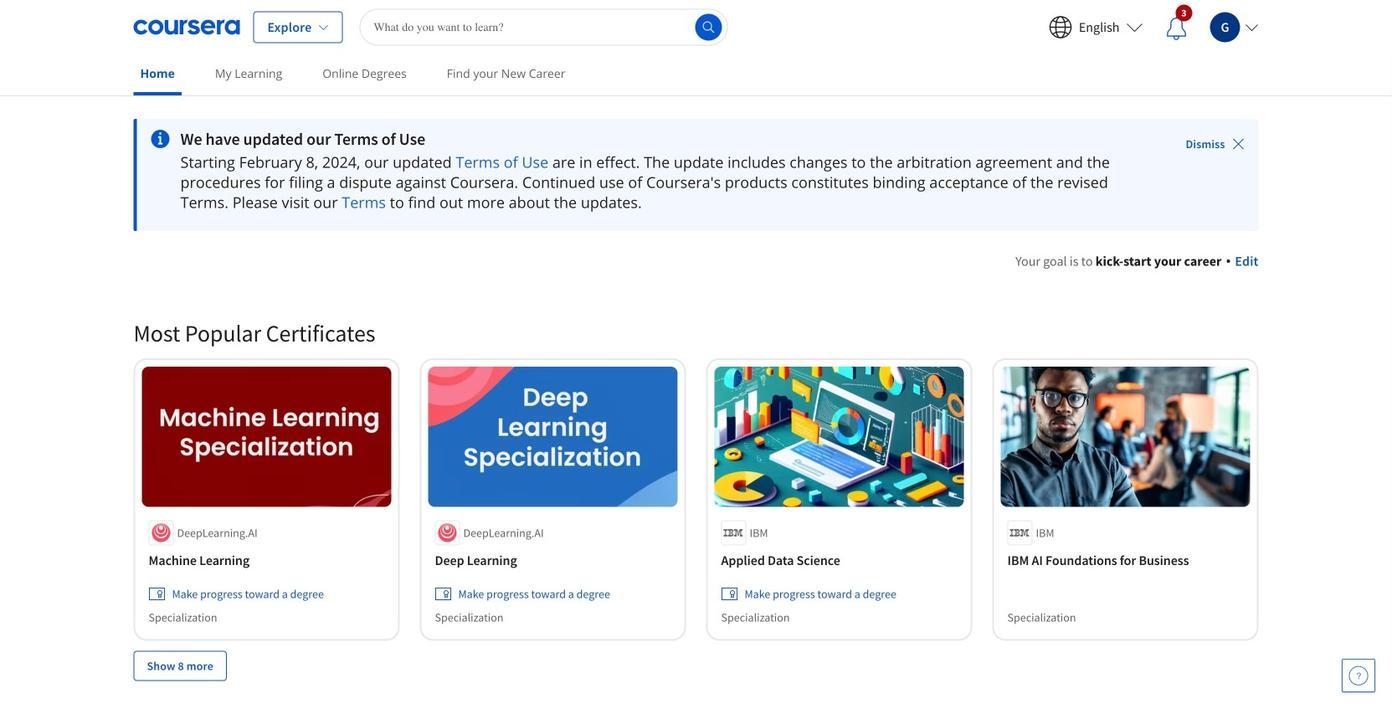 Task type: describe. For each thing, give the bounding box(es) containing it.
What do you want to learn? text field
[[360, 9, 728, 46]]

coursera image
[[134, 14, 240, 41]]



Task type: locate. For each thing, give the bounding box(es) containing it.
main content
[[0, 98, 1393, 709]]

information: we have updated our terms of use element
[[180, 129, 1139, 149]]

None search field
[[360, 9, 728, 46]]

most popular certificates collection element
[[124, 291, 1269, 708]]

help center image
[[1349, 666, 1369, 686]]



Task type: vqa. For each thing, say whether or not it's contained in the screenshot.
scholarships
no



